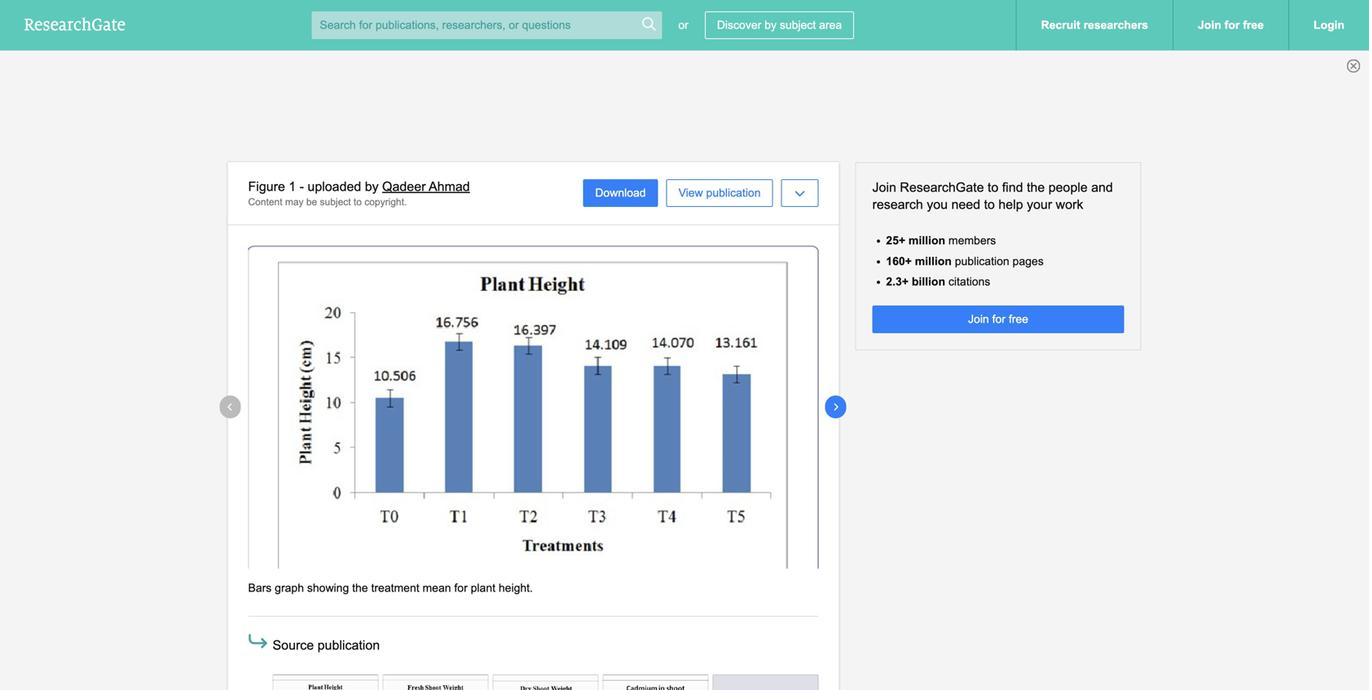 Task type: vqa. For each thing, say whether or not it's contained in the screenshot.
the to the bottom
yes



Task type: locate. For each thing, give the bounding box(es) containing it.
you
[[927, 197, 948, 212]]

1 vertical spatial publication
[[955, 255, 1010, 268]]

1 horizontal spatial subject
[[780, 19, 816, 31]]

download
[[596, 187, 646, 200]]

size m image
[[246, 630, 270, 654]]

25+ million members 160+ million publication pages 2.3+ billion citations
[[887, 235, 1044, 288]]

2 vertical spatial for
[[455, 582, 468, 595]]

researchers
[[1084, 19, 1149, 31]]

recruit researchers
[[1042, 19, 1149, 31]]

bars graph showing the treatment mean for plant height.
[[248, 582, 533, 595]]

join for free inside main content
[[969, 313, 1029, 326]]

figure 1 - uploaded by qadeer ahmad content may be subject to copyright.
[[248, 179, 470, 207]]

pages
[[1013, 255, 1044, 268]]

be
[[306, 196, 317, 207]]

to down uploaded
[[354, 196, 362, 207]]

0 vertical spatial subject
[[780, 19, 816, 31]]

citations
[[949, 276, 991, 288]]

join for free
[[1199, 19, 1265, 31], [969, 313, 1029, 326]]

0 horizontal spatial join
[[873, 180, 897, 195]]

publication down members
[[955, 255, 1010, 268]]

help
[[999, 197, 1024, 212]]

size s image
[[641, 16, 658, 32]]

publication
[[707, 187, 761, 200], [955, 255, 1010, 268], [318, 639, 380, 653]]

height.
[[499, 582, 533, 595]]

2 horizontal spatial join
[[1199, 19, 1222, 31]]

1 horizontal spatial publication
[[707, 187, 761, 200]]

1 vertical spatial free
[[1009, 313, 1029, 326]]

bars
[[248, 582, 272, 595]]

join for free link
[[1173, 0, 1289, 51], [873, 306, 1125, 334]]

or
[[679, 19, 689, 31]]

1 horizontal spatial join for free
[[1199, 19, 1265, 31]]

download link
[[583, 180, 659, 207]]

million up billion
[[915, 255, 952, 268]]

by up copyright.
[[365, 179, 379, 194]]

by
[[765, 19, 777, 31], [365, 179, 379, 194]]

-
[[300, 179, 304, 194]]

free down the pages
[[1009, 313, 1029, 326]]

0 vertical spatial by
[[765, 19, 777, 31]]

researchgate
[[900, 180, 985, 195]]

0 horizontal spatial join for free link
[[873, 306, 1125, 334]]

2 vertical spatial join
[[969, 313, 990, 326]]

to left find
[[988, 180, 999, 195]]

content
[[248, 196, 283, 207]]

qadeer ahmad link
[[382, 179, 470, 194]]

1 vertical spatial the
[[352, 582, 368, 595]]

0 vertical spatial join for free
[[1199, 19, 1265, 31]]

view
[[679, 187, 703, 200]]

to left help
[[985, 197, 995, 212]]

by right discover
[[765, 19, 777, 31]]

the right showing
[[352, 582, 368, 595]]

2 vertical spatial publication
[[318, 639, 380, 653]]

0 vertical spatial publication
[[707, 187, 761, 200]]

subject inside figure 1 - uploaded by qadeer ahmad content may be subject to copyright.
[[320, 196, 351, 207]]

0 horizontal spatial publication
[[318, 639, 380, 653]]

0 horizontal spatial for
[[455, 582, 468, 595]]

publication right source
[[318, 639, 380, 653]]

area
[[820, 19, 842, 31]]

qadeer
[[382, 179, 426, 194]]

0 vertical spatial the
[[1027, 180, 1046, 195]]

to
[[988, 180, 999, 195], [354, 196, 362, 207], [985, 197, 995, 212]]

0 vertical spatial free
[[1244, 19, 1265, 31]]

0 horizontal spatial the
[[352, 582, 368, 595]]

plant
[[471, 582, 496, 595]]

publication right view
[[707, 187, 761, 200]]

login link
[[1289, 0, 1370, 51]]

1 vertical spatial million
[[915, 255, 952, 268]]

treatment
[[371, 582, 420, 595]]

join
[[1199, 19, 1222, 31], [873, 180, 897, 195], [969, 313, 990, 326]]

1 horizontal spatial the
[[1027, 180, 1046, 195]]

the
[[1027, 180, 1046, 195], [352, 582, 368, 595]]

main content containing figure 1
[[0, 162, 1370, 691]]

ahmad
[[429, 179, 470, 194]]

1 horizontal spatial join for free link
[[1173, 0, 1289, 51]]

subject
[[780, 19, 816, 31], [320, 196, 351, 207]]

2 horizontal spatial for
[[1225, 19, 1241, 31]]

25+
[[887, 235, 906, 247]]

1 vertical spatial subject
[[320, 196, 351, 207]]

million right 25+ at top
[[909, 235, 946, 247]]

subject down uploaded
[[320, 196, 351, 207]]

the up your
[[1027, 180, 1046, 195]]

billion
[[912, 276, 946, 288]]

0 horizontal spatial free
[[1009, 313, 1029, 326]]

0 vertical spatial for
[[1225, 19, 1241, 31]]

free
[[1244, 19, 1265, 31], [1009, 313, 1029, 326]]

0 horizontal spatial subject
[[320, 196, 351, 207]]

free left login link
[[1244, 19, 1265, 31]]

2.3+
[[887, 276, 909, 288]]

million
[[909, 235, 946, 247], [915, 255, 952, 268]]

subject left area
[[780, 19, 816, 31]]

1 horizontal spatial by
[[765, 19, 777, 31]]

0 horizontal spatial join for free
[[969, 313, 1029, 326]]

1 vertical spatial by
[[365, 179, 379, 194]]

1 vertical spatial join
[[873, 180, 897, 195]]

for
[[1225, 19, 1241, 31], [993, 313, 1006, 326], [455, 582, 468, 595]]

main content
[[0, 162, 1370, 691]]

1 vertical spatial join for free link
[[873, 306, 1125, 334]]

1 horizontal spatial free
[[1244, 19, 1265, 31]]

0 horizontal spatial by
[[365, 179, 379, 194]]

Search for publications, researchers, or questions field
[[312, 11, 662, 39]]

members
[[949, 235, 997, 247]]

1 horizontal spatial for
[[993, 313, 1006, 326]]

2 horizontal spatial publication
[[955, 255, 1010, 268]]

1 vertical spatial join for free
[[969, 313, 1029, 326]]

free inside main content
[[1009, 313, 1029, 326]]

0 vertical spatial join
[[1199, 19, 1222, 31]]



Task type: describe. For each thing, give the bounding box(es) containing it.
discover
[[717, 19, 762, 31]]

view publication
[[679, 187, 761, 200]]

1
[[289, 179, 296, 194]]

to inside figure 1 - uploaded by qadeer ahmad content may be subject to copyright.
[[354, 196, 362, 207]]

work
[[1056, 197, 1084, 212]]

login
[[1314, 19, 1345, 31]]

1 vertical spatial for
[[993, 313, 1006, 326]]

discover by subject area
[[717, 19, 842, 31]]

160+
[[887, 255, 912, 268]]

join inside the join researchgate to find the people and research you need to help your work
[[873, 180, 897, 195]]

bars graph showing the treatment mean for plant height. image
[[248, 246, 819, 569]]

source publication
[[273, 639, 380, 653]]

view publication link
[[667, 180, 773, 207]]

source
[[273, 639, 314, 653]]

by inside figure 1 - uploaded by qadeer ahmad content may be subject to copyright.
[[365, 179, 379, 194]]

people
[[1049, 180, 1088, 195]]

researchgate logo image
[[24, 17, 126, 31]]

showing
[[307, 582, 349, 595]]

copyright.
[[365, 196, 407, 207]]

figure
[[248, 179, 285, 194]]

publication for source publication
[[318, 639, 380, 653]]

research
[[873, 197, 924, 212]]

graph
[[275, 582, 304, 595]]

the inside the join researchgate to find the people and research you need to help your work
[[1027, 180, 1046, 195]]

mean
[[423, 582, 451, 595]]

find
[[1003, 180, 1024, 195]]

0 vertical spatial million
[[909, 235, 946, 247]]

publication inside 25+ million members 160+ million publication pages 2.3+ billion citations
[[955, 255, 1010, 268]]

may
[[285, 196, 304, 207]]

your
[[1027, 197, 1053, 212]]

discover by subject area link
[[705, 11, 855, 39]]

0 vertical spatial join for free link
[[1173, 0, 1289, 51]]

publication for view publication
[[707, 187, 761, 200]]

need
[[952, 197, 981, 212]]

join researchgate to find the people and research you need to help your work
[[873, 180, 1114, 212]]

by inside 'link'
[[765, 19, 777, 31]]

uploaded
[[308, 179, 361, 194]]

recruit
[[1042, 19, 1081, 31]]

1 horizontal spatial join
[[969, 313, 990, 326]]

and
[[1092, 180, 1114, 195]]

recruit researchers link
[[1016, 0, 1173, 51]]

subject inside discover by subject area 'link'
[[780, 19, 816, 31]]



